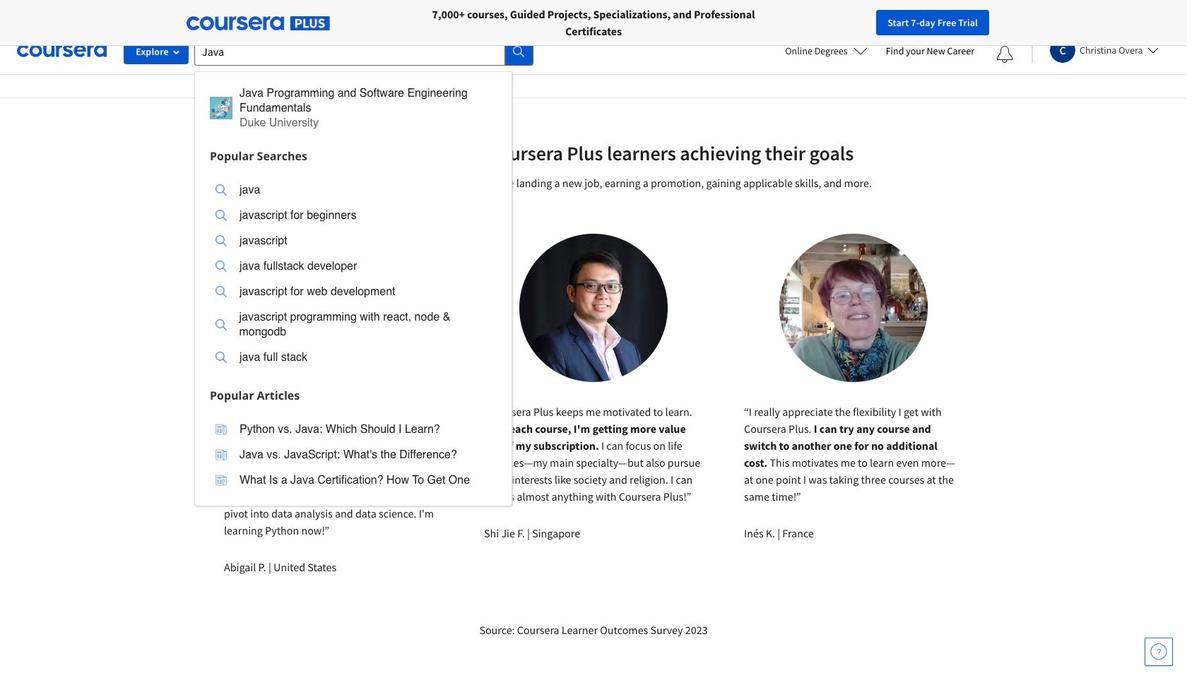 Task type: vqa. For each thing, say whether or not it's contained in the screenshot.
bottommost 'list box'
yes



Task type: locate. For each thing, give the bounding box(es) containing it.
autocomplete results list box
[[194, 71, 513, 507]]

list box
[[195, 169, 512, 383], [195, 408, 512, 506]]

learner image shi jie f. image
[[520, 234, 668, 383]]

1 vertical spatial list box
[[195, 408, 512, 506]]

suggestion image image
[[210, 97, 233, 119], [216, 185, 227, 196], [216, 210, 227, 221], [216, 235, 227, 247], [216, 261, 227, 272], [216, 286, 227, 298], [215, 319, 227, 331], [216, 352, 227, 363], [216, 424, 227, 436], [216, 450, 227, 461], [216, 475, 227, 486]]

2 list box from the top
[[195, 408, 512, 506]]

1 list box from the top
[[195, 169, 512, 383]]

help center image
[[1151, 644, 1168, 661]]

None search field
[[194, 37, 534, 507]]

learner image abigail p. image
[[259, 234, 408, 383]]

e.g. Machine Learning text field
[[323, 0, 835, 11]]

0 vertical spatial list box
[[195, 169, 512, 383]]



Task type: describe. For each thing, give the bounding box(es) containing it.
banner navigation
[[11, 0, 398, 28]]

coursera image
[[17, 40, 107, 62]]

learner image inés k. image
[[780, 234, 928, 383]]

What do you want to learn? text field
[[194, 37, 506, 65]]

coursera plus image
[[187, 16, 330, 30]]



